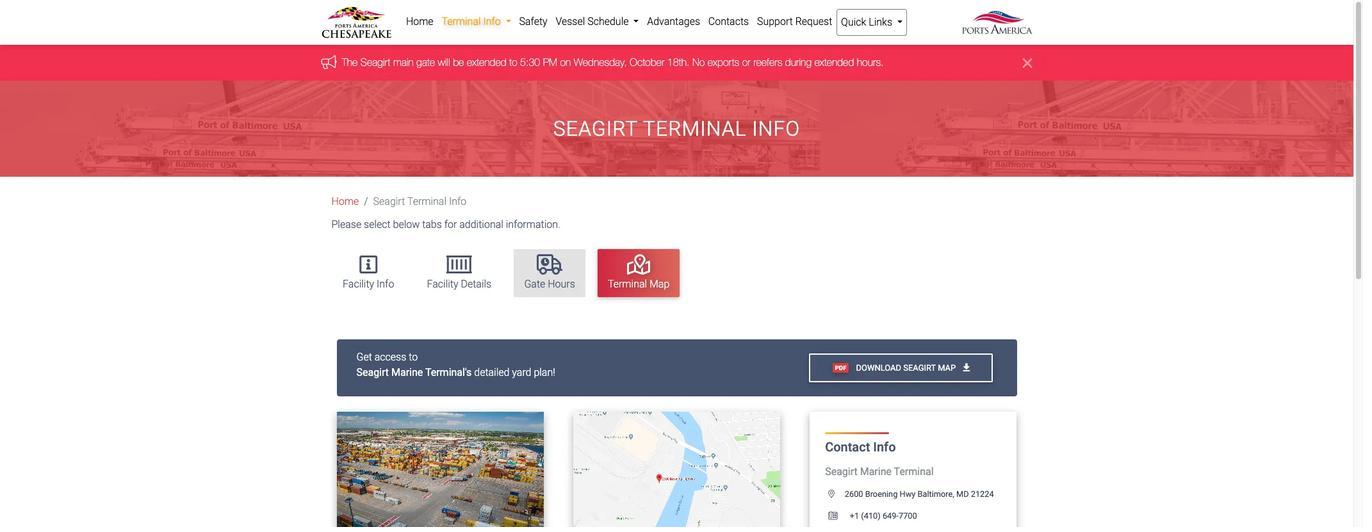 Task type: locate. For each thing, give the bounding box(es) containing it.
1 facility from the left
[[343, 278, 374, 290]]

0 vertical spatial to
[[510, 57, 518, 68]]

support
[[757, 15, 793, 28]]

october
[[630, 57, 665, 68]]

links
[[869, 16, 893, 28]]

1 horizontal spatial home
[[406, 15, 434, 28]]

please
[[332, 219, 362, 231]]

please select below tabs for additional information.
[[332, 219, 561, 231]]

the seagirt main gate will be extended to 5:30 pm on wednesday, october 18th.  no exports or reefers during extended hours. alert
[[0, 45, 1354, 81]]

contact
[[825, 440, 870, 455]]

1 vertical spatial get
[[638, 479, 653, 488]]

be
[[453, 57, 464, 68]]

contacts
[[709, 15, 749, 28]]

terminal
[[442, 15, 481, 28], [643, 117, 747, 141], [407, 196, 447, 208], [608, 278, 647, 290], [894, 466, 934, 478]]

1 horizontal spatial home link
[[402, 9, 438, 35]]

1 horizontal spatial extended
[[815, 57, 854, 68]]

plan!
[[534, 366, 555, 378]]

1 vertical spatial home link
[[332, 196, 359, 208]]

home link up please
[[332, 196, 359, 208]]

directions
[[655, 479, 702, 488]]

0 horizontal spatial extended
[[467, 57, 507, 68]]

2600 broening hwy baltimore, md 21224
[[845, 490, 994, 499]]

advantages
[[647, 15, 700, 28]]

0 horizontal spatial to
[[409, 351, 418, 363]]

md
[[957, 490, 969, 499]]

0 vertical spatial marine
[[392, 366, 423, 378]]

get  access to seagirt marine terminal's detailed yard plan!
[[357, 351, 555, 378]]

0 vertical spatial home link
[[402, 9, 438, 35]]

download seagirt map
[[854, 363, 958, 373]]

gate
[[524, 278, 546, 290]]

extended
[[467, 57, 507, 68], [815, 57, 854, 68]]

information.
[[506, 219, 561, 231]]

seagirt terminal info
[[554, 117, 801, 141], [373, 196, 467, 208]]

0 horizontal spatial home link
[[332, 196, 359, 208]]

terminal inside contact info tab panel
[[894, 466, 934, 478]]

info inside tab panel
[[874, 440, 896, 455]]

tab list containing facility info
[[326, 243, 1033, 303]]

2 horizontal spatial to
[[510, 57, 518, 68]]

extended right be
[[467, 57, 507, 68]]

1 horizontal spatial to
[[428, 479, 438, 488]]

hours
[[548, 278, 575, 290]]

2 facility from the left
[[427, 278, 459, 290]]

info
[[483, 15, 501, 28], [753, 117, 801, 141], [449, 196, 467, 208], [377, 278, 394, 290], [874, 440, 896, 455]]

zoom
[[440, 479, 464, 488]]

hours.
[[857, 57, 884, 68]]

(410)
[[861, 512, 881, 521]]

map marker alt image
[[829, 491, 845, 499]]

marine inside get  access to seagirt marine terminal's detailed yard plan!
[[392, 366, 423, 378]]

directions image
[[704, 479, 716, 488]]

vessel schedule link
[[552, 9, 643, 35]]

marine up broening
[[860, 466, 892, 478]]

0 horizontal spatial facility
[[343, 278, 374, 290]]

to
[[510, 57, 518, 68], [409, 351, 418, 363], [428, 479, 438, 488]]

on
[[560, 57, 571, 68]]

terminal's
[[425, 366, 472, 378]]

home up please
[[332, 196, 359, 208]]

0 horizontal spatial seagirt terminal info
[[373, 196, 467, 208]]

home for home link to the left
[[332, 196, 359, 208]]

info for terminal info
[[483, 15, 501, 28]]

1 vertical spatial to
[[409, 351, 418, 363]]

1 horizontal spatial get
[[638, 479, 653, 488]]

0 horizontal spatial home
[[332, 196, 359, 208]]

0 vertical spatial home
[[406, 15, 434, 28]]

home link
[[402, 9, 438, 35], [332, 196, 359, 208]]

5:30
[[520, 57, 540, 68]]

to inside alert
[[510, 57, 518, 68]]

quick links
[[841, 16, 895, 28]]

for
[[445, 219, 457, 231]]

facility info
[[343, 278, 394, 290]]

broening
[[866, 490, 898, 499]]

quick links link
[[837, 9, 908, 36]]

marine
[[392, 366, 423, 378], [860, 466, 892, 478]]

map
[[938, 363, 956, 373]]

home link up gate
[[402, 9, 438, 35]]

2 vertical spatial to
[[428, 479, 438, 488]]

to left "5:30"
[[510, 57, 518, 68]]

to right click on the left of the page
[[428, 479, 438, 488]]

facility left details
[[427, 278, 459, 290]]

the seagirt main gate will be extended to 5:30 pm on wednesday, october 18th.  no exports or reefers during extended hours. link
[[342, 57, 884, 68]]

tab list
[[326, 243, 1033, 303]]

get left directions
[[638, 479, 653, 488]]

1 extended from the left
[[467, 57, 507, 68]]

0 horizontal spatial get
[[357, 351, 372, 363]]

gate
[[417, 57, 435, 68]]

get directions
[[638, 479, 704, 488]]

pdf
[[835, 364, 847, 372]]

map
[[650, 278, 670, 290]]

info for contact info
[[874, 440, 896, 455]]

0 horizontal spatial marine
[[392, 366, 423, 378]]

main
[[393, 57, 414, 68]]

click to zoom
[[403, 479, 466, 488]]

1 horizontal spatial marine
[[860, 466, 892, 478]]

home
[[406, 15, 434, 28], [332, 196, 359, 208]]

facility down please
[[343, 278, 374, 290]]

to right the access
[[409, 351, 418, 363]]

facility
[[343, 278, 374, 290], [427, 278, 459, 290]]

support request link
[[753, 9, 837, 35]]

facility info link
[[333, 249, 405, 297]]

get left the access
[[357, 351, 372, 363]]

facility for facility info
[[343, 278, 374, 290]]

1 horizontal spatial facility
[[427, 278, 459, 290]]

1 horizontal spatial seagirt terminal info
[[554, 117, 801, 141]]

or
[[742, 57, 751, 68]]

below
[[393, 219, 420, 231]]

no
[[693, 57, 705, 68]]

tabs
[[422, 219, 442, 231]]

1 vertical spatial marine
[[860, 466, 892, 478]]

0 vertical spatial get
[[357, 351, 372, 363]]

marine down the access
[[392, 366, 423, 378]]

terminal map link
[[598, 249, 680, 297]]

wednesday,
[[574, 57, 627, 68]]

1 vertical spatial home
[[332, 196, 359, 208]]

support request
[[757, 15, 833, 28]]

+1 (410) 649-7700
[[848, 512, 917, 521]]

gate hours
[[524, 278, 575, 290]]

close image
[[1023, 55, 1033, 71]]

get
[[357, 351, 372, 363], [638, 479, 653, 488]]

get inside get  access to seagirt marine terminal's detailed yard plan!
[[357, 351, 372, 363]]

home up gate
[[406, 15, 434, 28]]

extended right during
[[815, 57, 854, 68]]

seagirt
[[361, 57, 391, 68], [554, 117, 638, 141], [373, 196, 405, 208], [904, 363, 936, 373], [357, 366, 389, 378], [825, 466, 858, 478]]

safety link
[[515, 9, 552, 35]]

contacts link
[[705, 9, 753, 35]]



Task type: describe. For each thing, give the bounding box(es) containing it.
+1 (410) 649-7700 link
[[825, 512, 917, 521]]

contact info
[[825, 440, 896, 455]]

hwy
[[900, 490, 916, 499]]

terminal info link
[[438, 9, 515, 35]]

facility for facility details
[[427, 278, 459, 290]]

contact info tab panel
[[322, 339, 1032, 527]]

get for get directions
[[638, 479, 653, 488]]

baltimore,
[[918, 490, 955, 499]]

additional
[[460, 219, 504, 231]]

seagirt inside the seagirt main gate will be extended to 5:30 pm on wednesday, october 18th.  no exports or reefers during extended hours. alert
[[361, 57, 391, 68]]

seagirt marine terminal
[[825, 466, 934, 478]]

select
[[364, 219, 391, 231]]

phone office image
[[829, 513, 848, 521]]

exports
[[708, 57, 740, 68]]

safety
[[519, 15, 548, 28]]

18th.
[[668, 57, 690, 68]]

seagirt inside get  access to seagirt marine terminal's detailed yard plan!
[[357, 366, 389, 378]]

click
[[403, 479, 426, 488]]

details
[[461, 278, 492, 290]]

2600 broening hwy baltimore, md 21224 link
[[825, 490, 994, 499]]

0 vertical spatial seagirt terminal info
[[554, 117, 801, 141]]

+1
[[850, 512, 859, 521]]

21224
[[971, 490, 994, 499]]

info for facility info
[[377, 278, 394, 290]]

during
[[785, 57, 812, 68]]

reefers
[[754, 57, 783, 68]]

quick
[[841, 16, 867, 28]]

request
[[796, 15, 833, 28]]

access
[[375, 351, 406, 363]]

2 extended from the left
[[815, 57, 854, 68]]

1 vertical spatial seagirt terminal info
[[373, 196, 467, 208]]

click to zoom button
[[381, 469, 500, 499]]

pm
[[543, 57, 558, 68]]

to inside button
[[428, 479, 438, 488]]

home for the right home link
[[406, 15, 434, 28]]

schedule
[[588, 15, 629, 28]]

7700
[[899, 512, 917, 521]]

will
[[438, 57, 450, 68]]

yard
[[512, 366, 532, 378]]

get directions link
[[616, 469, 738, 499]]

649-
[[883, 512, 899, 521]]

the
[[342, 57, 358, 68]]

search plus image
[[466, 479, 478, 488]]

detailed
[[474, 366, 510, 378]]

gate hours link
[[514, 249, 586, 297]]

vessel schedule
[[556, 15, 631, 28]]

facility details link
[[417, 249, 502, 297]]

download
[[856, 363, 902, 373]]

advantages link
[[643, 9, 705, 35]]

terminal info
[[442, 15, 503, 28]]

arrow alt to bottom image
[[963, 363, 970, 372]]

facility details
[[427, 278, 492, 290]]

terminal map
[[608, 278, 670, 290]]

get for get  access to seagirt marine terminal's detailed yard plan!
[[357, 351, 372, 363]]

bullhorn image
[[321, 55, 342, 69]]

2600
[[845, 490, 864, 499]]

vessel
[[556, 15, 585, 28]]

the seagirt main gate will be extended to 5:30 pm on wednesday, october 18th.  no exports or reefers during extended hours.
[[342, 57, 884, 68]]

to inside get  access to seagirt marine terminal's detailed yard plan!
[[409, 351, 418, 363]]



Task type: vqa. For each thing, say whether or not it's contained in the screenshot.
10/9/2023
no



